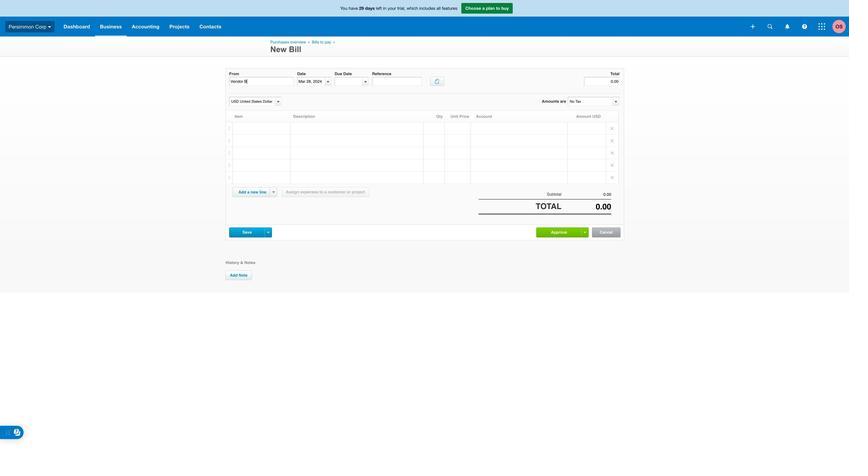Task type: locate. For each thing, give the bounding box(es) containing it.
2 delete line item image from the top
[[607, 147, 619, 159]]

delete line item image
[[607, 122, 619, 134], [607, 159, 619, 171], [607, 172, 619, 184]]

1 delete line item image from the top
[[607, 122, 619, 134]]

1 vertical spatial delete line item image
[[607, 147, 619, 159]]

0 vertical spatial delete line item image
[[607, 135, 619, 147]]

banner
[[0, 0, 850, 37]]

None text field
[[372, 77, 422, 86], [585, 77, 620, 86], [335, 77, 363, 86], [230, 97, 275, 106], [562, 202, 612, 211], [372, 77, 422, 86], [585, 77, 620, 86], [335, 77, 363, 86], [230, 97, 275, 106], [562, 202, 612, 211]]

svg image
[[803, 24, 808, 29]]

1 vertical spatial delete line item image
[[607, 159, 619, 171]]

delete line item image
[[607, 135, 619, 147], [607, 147, 619, 159]]

None text field
[[229, 77, 294, 86], [298, 77, 325, 86], [569, 97, 613, 106], [562, 192, 612, 197], [229, 77, 294, 86], [298, 77, 325, 86], [569, 97, 613, 106], [562, 192, 612, 197]]

0 vertical spatial delete line item image
[[607, 122, 619, 134]]

2 vertical spatial delete line item image
[[607, 172, 619, 184]]

more approve options... image
[[584, 232, 587, 233]]

2 delete line item image from the top
[[607, 159, 619, 171]]

svg image
[[819, 23, 826, 30], [768, 24, 773, 29], [786, 24, 790, 29], [752, 25, 756, 29], [48, 26, 51, 28]]

more add line options... image
[[273, 192, 275, 193]]



Task type: vqa. For each thing, say whether or not it's contained in the screenshot.
2nd Delete line item icon from the top
yes



Task type: describe. For each thing, give the bounding box(es) containing it.
3 delete line item image from the top
[[607, 172, 619, 184]]

1 delete line item image from the top
[[607, 135, 619, 147]]

more save options... image
[[267, 232, 270, 233]]



